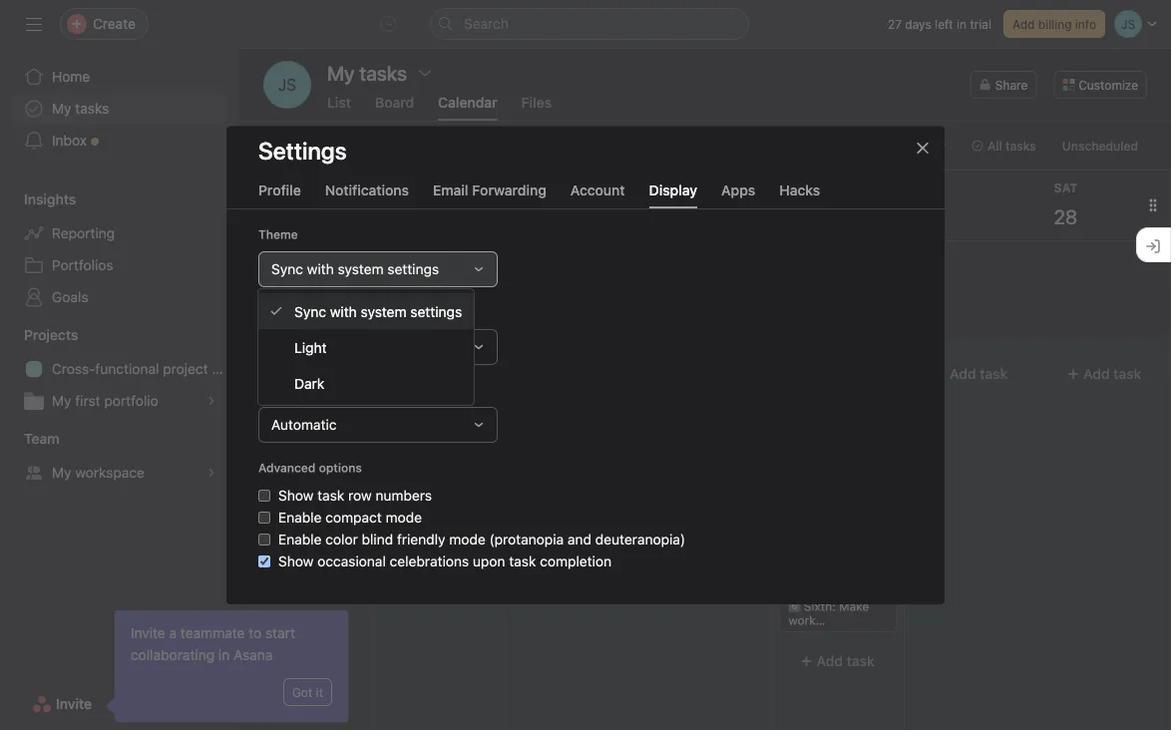 Task type: describe. For each thing, give the bounding box(es) containing it.
email forwarding
[[433, 182, 547, 198]]

insights element
[[0, 182, 239, 317]]

portfolios
[[52, 257, 113, 273]]

options
[[319, 461, 362, 475]]

list link
[[327, 94, 351, 121]]

a
[[169, 625, 177, 641]]

insights
[[24, 191, 76, 207]]

week
[[348, 383, 379, 397]]

mon
[[388, 181, 418, 195]]

insights button
[[0, 190, 76, 209]]

6️⃣ sixth: make work manageable
[[789, 600, 869, 641]]

27 for 27 days left in trial
[[888, 17, 902, 31]]

settings inside dropdown button
[[387, 261, 439, 277]]

hide sidebar image
[[26, 16, 42, 32]]

draft
[[273, 260, 302, 274]]

show for show occasional celebrations upon task completion
[[278, 553, 314, 569]]

add billing info
[[1012, 17, 1096, 31]]

occasional
[[317, 553, 386, 569]]

projects element
[[0, 317, 239, 421]]

0 horizontal spatial mode
[[386, 509, 422, 525]]

files
[[521, 94, 552, 111]]

manageable
[[789, 627, 857, 641]]

projects
[[24, 327, 78, 343]]

cross-functional project plan link
[[12, 353, 239, 385]]

notifications
[[325, 182, 409, 198]]

in inside invite a teammate to start collaborating in asana got it
[[218, 647, 230, 663]]

1 vertical spatial with
[[330, 303, 357, 319]]

profile
[[258, 182, 301, 198]]

invite button
[[19, 686, 105, 722]]

Show task row numbers checkbox
[[258, 490, 270, 502]]

my for my first portfolio
[[52, 393, 71, 409]]

thu 26
[[788, 181, 814, 228]]

sync with system settings button
[[258, 251, 498, 287]]

compact
[[325, 509, 382, 525]]

collaborating
[[131, 647, 215, 663]]

dark
[[294, 375, 324, 391]]

projects button
[[0, 325, 78, 345]]

1 vertical spatial sync with system settings
[[294, 303, 462, 319]]

language
[[258, 305, 315, 319]]

first
[[258, 383, 284, 397]]

display button
[[649, 182, 697, 208]]

settings
[[258, 136, 347, 164]]

my first portfolio link
[[12, 385, 227, 417]]

inbox link
[[12, 125, 227, 157]]

js
[[278, 75, 296, 94]]

sync with system settings link
[[258, 293, 474, 329]]

23
[[396, 205, 420, 228]]

email forwarding button
[[433, 182, 547, 208]]

share
[[995, 78, 1028, 92]]

start
[[265, 625, 295, 641]]

sat 28
[[1054, 181, 1078, 228]]

invite a teammate to start collaborating in asana tooltip
[[109, 611, 348, 722]]

it
[[316, 685, 323, 699]]

show occasional celebrations upon task completion
[[278, 553, 612, 569]]

my tasks
[[52, 100, 109, 117]]

account
[[570, 182, 625, 198]]

board link
[[375, 94, 414, 121]]

27 for 27
[[921, 205, 943, 228]]

apps
[[721, 182, 755, 198]]

wed 25
[[655, 181, 683, 228]]

mon 23
[[388, 181, 420, 228]]

got
[[292, 685, 313, 699]]

row
[[348, 487, 372, 504]]

27 days left in trial
[[888, 17, 992, 31]]

to
[[249, 625, 262, 641]]

light
[[294, 339, 327, 355]]

day
[[287, 383, 308, 397]]

js button
[[263, 61, 311, 109]]

0 vertical spatial in
[[957, 17, 967, 31]]

project inside "link"
[[163, 361, 208, 377]]

with inside dropdown button
[[307, 261, 334, 277]]

friendly
[[397, 531, 445, 547]]

system inside dropdown button
[[338, 261, 384, 277]]

the
[[326, 383, 345, 397]]

add inside button
[[1012, 17, 1035, 31]]

advanced
[[258, 461, 316, 475]]

sat
[[1054, 181, 1078, 195]]

and
[[568, 531, 592, 547]]

make
[[839, 600, 869, 614]]

functional
[[95, 361, 159, 377]]

sync inside sync with system settings dropdown button
[[271, 261, 303, 277]]

billing
[[1038, 17, 1072, 31]]

26
[[788, 205, 811, 228]]

my for my workspace
[[52, 464, 71, 481]]

25
[[655, 205, 678, 228]]

portfolios link
[[12, 249, 227, 281]]

my workspace
[[52, 464, 145, 481]]

got it button
[[283, 678, 332, 706]]



Task type: vqa. For each thing, say whether or not it's contained in the screenshot.
project
yes



Task type: locate. For each thing, give the bounding box(es) containing it.
reporting link
[[12, 217, 227, 249]]

upon
[[473, 553, 505, 569]]

1 vertical spatial show
[[278, 553, 314, 569]]

completion
[[540, 553, 612, 569]]

1 horizontal spatial 27
[[921, 205, 943, 228]]

settings up schedule
[[387, 261, 439, 277]]

2 vertical spatial my
[[52, 464, 71, 481]]

1 horizontal spatial mode
[[449, 531, 486, 547]]

calendar link
[[438, 94, 497, 121]]

my left the "tasks"
[[52, 100, 71, 117]]

first day of the week
[[258, 383, 379, 397]]

invite inside button
[[56, 696, 92, 712]]

schedule
[[405, 300, 458, 314]]

teams element
[[0, 421, 239, 493]]

sync with system settings up sync with system settings link
[[271, 261, 439, 277]]

27 left the days
[[888, 17, 902, 31]]

Enable compact mode checkbox
[[258, 512, 270, 523]]

27
[[888, 17, 902, 31], [921, 205, 943, 228]]

of
[[311, 383, 323, 397]]

1 vertical spatial invite
[[56, 696, 92, 712]]

0 horizontal spatial project
[[163, 361, 208, 377]]

sync up light
[[294, 303, 326, 319]]

in
[[957, 17, 967, 31], [218, 647, 230, 663]]

sync with system settings up light link
[[294, 303, 462, 319]]

goals link
[[12, 281, 227, 313]]

close image
[[915, 140, 931, 156]]

0 vertical spatial settings
[[387, 261, 439, 277]]

0 vertical spatial sync with system settings
[[271, 261, 439, 277]]

system up light link
[[361, 303, 407, 319]]

notifications button
[[325, 182, 409, 208]]

search button
[[430, 8, 749, 40]]

0 vertical spatial with
[[307, 261, 334, 277]]

enable
[[278, 509, 322, 525], [278, 531, 322, 547]]

forwarding
[[472, 182, 547, 198]]

files link
[[521, 94, 552, 121]]

my inside projects element
[[52, 393, 71, 409]]

dark link
[[258, 365, 474, 401]]

theme
[[258, 227, 298, 241]]

account button
[[570, 182, 625, 208]]

show for show task row numbers
[[278, 487, 314, 504]]

2 my from the top
[[52, 393, 71, 409]]

email
[[433, 182, 468, 198]]

in right left
[[957, 17, 967, 31]]

goals
[[52, 289, 88, 305]]

add
[[1012, 17, 1035, 31], [288, 139, 311, 153], [284, 366, 311, 382], [418, 366, 444, 382], [950, 366, 976, 382], [1084, 366, 1110, 382], [817, 653, 843, 669]]

my workspace link
[[12, 457, 227, 489]]

enable for enable color blind friendly mode (protanopia and deuteranopia)
[[278, 531, 322, 547]]

workspace
[[75, 464, 145, 481]]

mode up upon
[[449, 531, 486, 547]]

work
[[789, 614, 816, 627]]

invite for invite a teammate to start collaborating in asana got it
[[131, 625, 165, 641]]

28
[[1054, 205, 1078, 228]]

tue 24
[[522, 181, 546, 228]]

enable compact mode
[[278, 509, 422, 525]]

3 my from the top
[[52, 464, 71, 481]]

share button
[[970, 71, 1037, 99]]

my inside 'global' 'element'
[[52, 100, 71, 117]]

sun 22
[[255, 181, 282, 228]]

enable right enable color blind friendly mode (protanopia and deuteranopia) option
[[278, 531, 322, 547]]

mode down numbers on the left
[[386, 509, 422, 525]]

22
[[255, 205, 278, 228]]

left
[[935, 17, 953, 31]]

sync down theme
[[271, 261, 303, 277]]

project left brief
[[305, 260, 345, 274]]

0 vertical spatial mode
[[386, 509, 422, 525]]

global element
[[0, 49, 239, 169]]

board
[[375, 94, 414, 111]]

with up light link
[[330, 303, 357, 319]]

first
[[75, 393, 100, 409]]

settings
[[387, 261, 439, 277], [410, 303, 462, 319]]

tue
[[522, 181, 546, 195]]

1 vertical spatial my
[[52, 393, 71, 409]]

show down advanced
[[278, 487, 314, 504]]

1 vertical spatial settings
[[410, 303, 462, 319]]

profile button
[[258, 182, 301, 208]]

0 vertical spatial 27
[[888, 17, 902, 31]]

display
[[649, 182, 697, 198]]

system up sync with system settings link
[[338, 261, 384, 277]]

2 enable from the top
[[278, 531, 322, 547]]

my inside teams element
[[52, 464, 71, 481]]

1 enable from the top
[[278, 509, 322, 525]]

(protanopia
[[489, 531, 564, 547]]

1 show from the top
[[278, 487, 314, 504]]

0 vertical spatial show
[[278, 487, 314, 504]]

1 vertical spatial 27
[[921, 205, 943, 228]]

portfolio
[[104, 393, 158, 409]]

automatic
[[271, 416, 337, 433]]

1 vertical spatial system
[[361, 303, 407, 319]]

0 vertical spatial system
[[338, 261, 384, 277]]

my left first
[[52, 393, 71, 409]]

system
[[338, 261, 384, 277], [361, 303, 407, 319]]

24
[[522, 205, 545, 228]]

meeting
[[503, 300, 548, 314]]

team
[[24, 430, 59, 447]]

invite for invite
[[56, 696, 92, 712]]

add billing info button
[[1004, 10, 1105, 38]]

0 vertical spatial enable
[[278, 509, 322, 525]]

1 horizontal spatial in
[[957, 17, 967, 31]]

search
[[464, 15, 509, 32]]

0 horizontal spatial 27
[[888, 17, 902, 31]]

cross-
[[52, 361, 95, 377]]

inbox
[[52, 132, 87, 149]]

in down teammate
[[218, 647, 230, 663]]

asana
[[233, 647, 273, 663]]

1 vertical spatial enable
[[278, 531, 322, 547]]

days
[[905, 17, 931, 31]]

with right draft
[[307, 261, 334, 277]]

enable color blind friendly mode (protanopia and deuteranopia)
[[278, 531, 685, 547]]

sixth:
[[804, 600, 836, 614]]

sync with system settings
[[271, 261, 439, 277], [294, 303, 462, 319]]

numbers
[[375, 487, 432, 504]]

search list box
[[430, 8, 749, 40]]

brief
[[348, 260, 374, 274]]

enable right enable compact mode option
[[278, 509, 322, 525]]

1 my from the top
[[52, 100, 71, 117]]

my first portfolio
[[52, 393, 158, 409]]

my for my tasks
[[52, 100, 71, 117]]

reporting
[[52, 225, 115, 241]]

1 horizontal spatial project
[[305, 260, 345, 274]]

schedule kickoff meeting
[[405, 300, 548, 314]]

settings down sync with system settings dropdown button
[[410, 303, 462, 319]]

1 horizontal spatial invite
[[131, 625, 165, 641]]

apps button
[[721, 182, 755, 208]]

project left plan
[[163, 361, 208, 377]]

info
[[1075, 17, 1096, 31]]

calendar
[[438, 94, 497, 111]]

enable for enable compact mode
[[278, 509, 322, 525]]

plan
[[212, 361, 239, 377]]

1 vertical spatial sync
[[294, 303, 326, 319]]

0 vertical spatial invite
[[131, 625, 165, 641]]

sync inside sync with system settings link
[[294, 303, 326, 319]]

sun
[[255, 181, 282, 195]]

1 vertical spatial mode
[[449, 531, 486, 547]]

invite inside invite a teammate to start collaborating in asana got it
[[131, 625, 165, 641]]

my down team
[[52, 464, 71, 481]]

Enable color blind friendly mode (protanopia and deuteranopia) checkbox
[[258, 533, 270, 545]]

0 horizontal spatial in
[[218, 647, 230, 663]]

27 down close icon
[[921, 205, 943, 228]]

0 vertical spatial my
[[52, 100, 71, 117]]

celebrations
[[390, 553, 469, 569]]

automatic button
[[258, 407, 498, 443]]

0 vertical spatial sync
[[271, 261, 303, 277]]

show task row numbers
[[278, 487, 432, 504]]

list
[[327, 94, 351, 111]]

2 show from the top
[[278, 553, 314, 569]]

sync with system settings inside dropdown button
[[271, 261, 439, 277]]

1 vertical spatial in
[[218, 647, 230, 663]]

1 vertical spatial project
[[163, 361, 208, 377]]

deuteranopia)
[[595, 531, 685, 547]]

6️⃣
[[789, 600, 801, 614]]

0 horizontal spatial invite
[[56, 696, 92, 712]]

home link
[[12, 61, 227, 93]]

show right 'show occasional celebrations upon task completion' option
[[278, 553, 314, 569]]

Show occasional celebrations upon task completion checkbox
[[258, 555, 270, 567]]

invite a teammate to start collaborating in asana got it
[[131, 625, 323, 699]]

add task
[[288, 139, 338, 153], [284, 366, 342, 382], [418, 366, 476, 382], [950, 366, 1008, 382], [1084, 366, 1142, 382], [817, 653, 875, 669]]

0 vertical spatial project
[[305, 260, 345, 274]]



